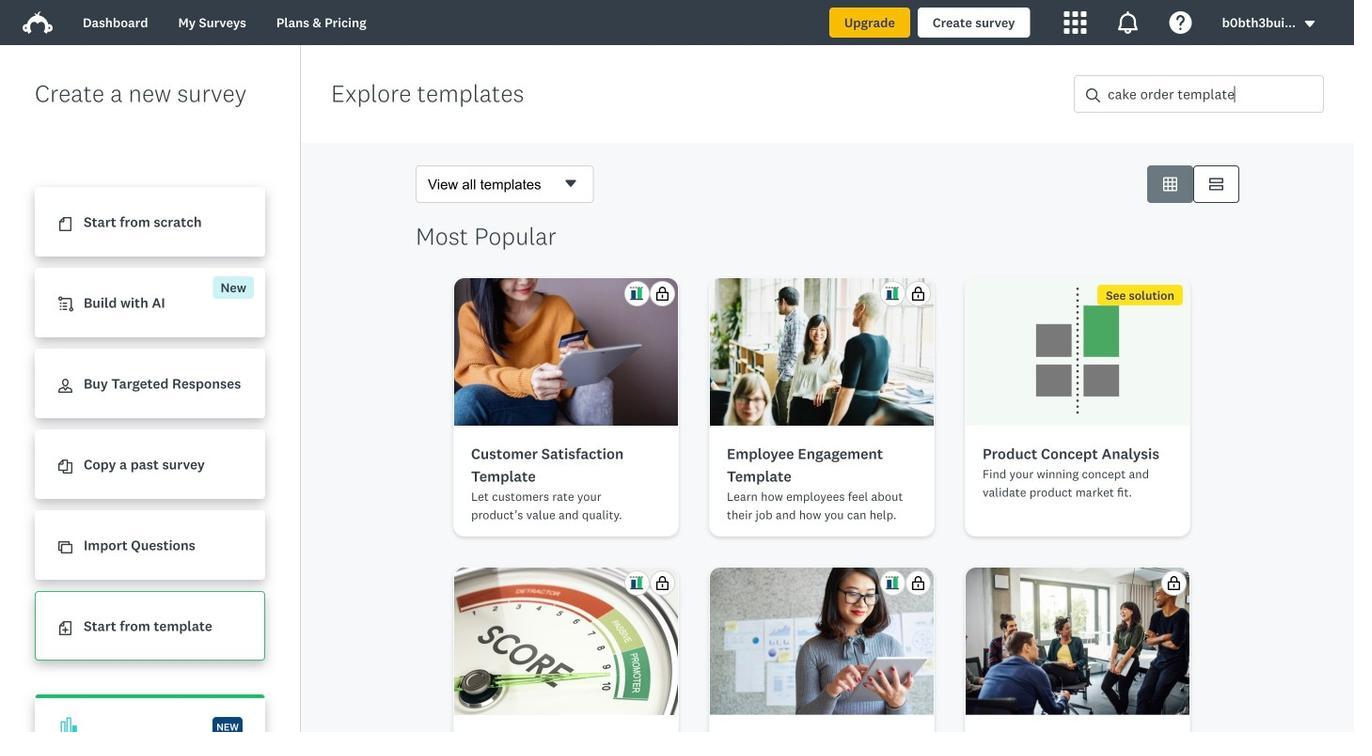 Task type: locate. For each thing, give the bounding box(es) containing it.
software and app customer feedback with nps® image
[[710, 568, 934, 716]]

dropdown arrow icon image
[[1304, 17, 1317, 31], [1306, 21, 1315, 27]]

products icon image
[[1065, 11, 1087, 34], [1065, 11, 1087, 34]]

lock image
[[912, 287, 926, 301], [656, 577, 670, 591], [912, 577, 926, 591], [1168, 577, 1182, 591]]

1 brand logo image from the top
[[23, 8, 53, 38]]

2 brand logo image from the top
[[23, 11, 53, 34]]

grid image
[[1164, 177, 1178, 191]]

lock image for net promoter® score (nps) template image
[[656, 577, 670, 591]]

document image
[[58, 218, 72, 232]]

brand logo image
[[23, 8, 53, 38], [23, 11, 53, 34]]

product concept analysis image
[[966, 278, 1190, 426]]

employee engagement template image
[[710, 278, 934, 426]]



Task type: describe. For each thing, give the bounding box(es) containing it.
customer satisfaction template image
[[454, 278, 678, 426]]

Search templates field
[[1101, 76, 1324, 112]]

notification center icon image
[[1117, 11, 1140, 34]]

clone image
[[58, 541, 72, 555]]

user image
[[58, 379, 72, 393]]

help icon image
[[1170, 11, 1193, 34]]

textboxmultiple image
[[1210, 177, 1224, 191]]

lock image for the employee engagement template image
[[912, 287, 926, 301]]

surveymonkey-paradigm belonging and inclusion template image
[[966, 568, 1190, 716]]

net promoter® score (nps) template image
[[454, 568, 678, 716]]

documentplus image
[[58, 622, 72, 636]]

search image
[[1087, 88, 1101, 102]]

lock image for software and app customer feedback with nps® image
[[912, 577, 926, 591]]

documentclone image
[[58, 460, 72, 474]]

lock image
[[656, 287, 670, 301]]



Task type: vqa. For each thing, say whether or not it's contained in the screenshot.
the DocumentClone icon on the bottom left of page
yes



